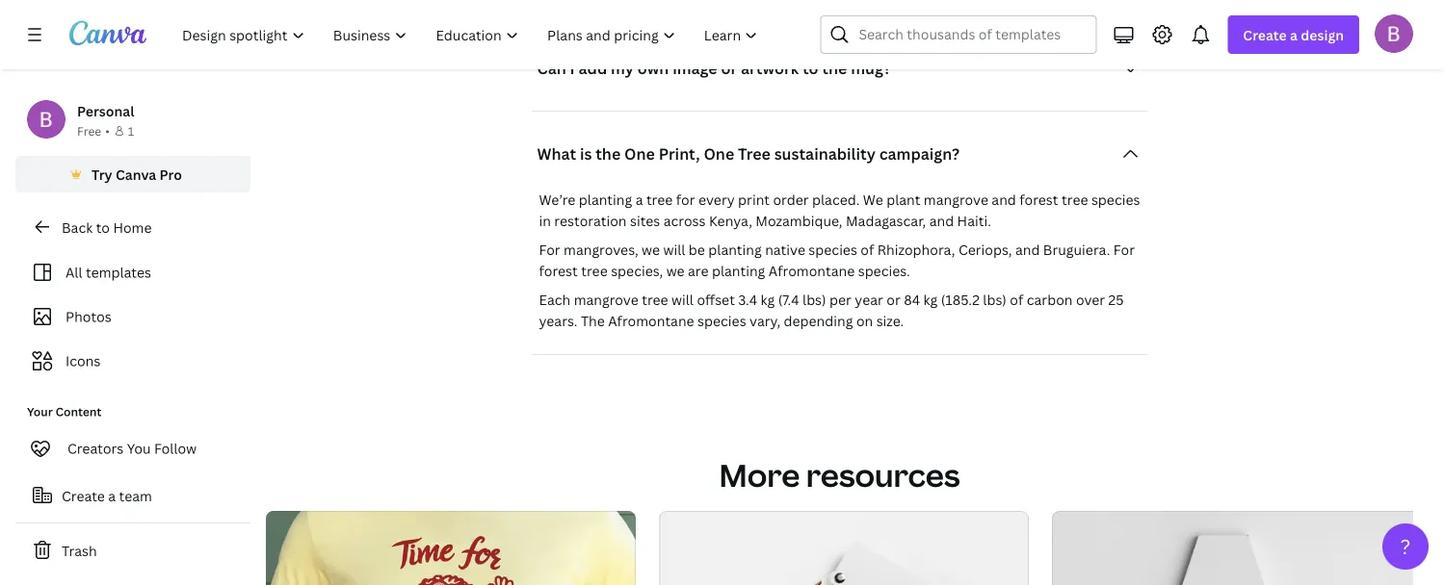 Task type: vqa. For each thing, say whether or not it's contained in the screenshot.
topmost Create
yes



Task type: locate. For each thing, give the bounding box(es) containing it.
0 horizontal spatial of
[[861, 240, 874, 259]]

each
[[539, 291, 571, 309]]

order
[[773, 190, 809, 209]]

species inside we're planting a tree for every print order placed. we plant mangrove and forest tree species in restoration sites across kenya, mozambique, madagascar, and haiti.
[[1092, 190, 1140, 209]]

create
[[1243, 26, 1287, 44], [62, 487, 105, 505]]

or
[[887, 291, 901, 309]]

2 horizontal spatial species
[[1092, 190, 1140, 209]]

will inside for mangroves, we will be planting native species of rhizophora, ceriops, and bruguiera. for forest tree species, we are planting afromontane species.
[[663, 240, 685, 259]]

tree
[[738, 144, 771, 164]]

1 horizontal spatial for
[[1114, 240, 1135, 259]]

1 vertical spatial a
[[636, 190, 643, 209]]

kg
[[761, 291, 775, 309], [924, 291, 938, 309]]

the
[[596, 144, 621, 164]]

icons link
[[27, 343, 239, 380]]

species.
[[858, 262, 910, 280]]

1 horizontal spatial mangrove
[[924, 190, 988, 209]]

mangrove up the the
[[574, 291, 639, 309]]

carbon
[[1027, 291, 1073, 309]]

sustainability
[[774, 144, 876, 164]]

mangrove
[[924, 190, 988, 209], [574, 291, 639, 309]]

0 vertical spatial create
[[1243, 26, 1287, 44]]

create a logo in canva image
[[266, 512, 636, 586]]

create down the creators
[[62, 487, 105, 505]]

photos link
[[27, 299, 239, 335]]

0 horizontal spatial a
[[108, 487, 116, 505]]

1 vertical spatial of
[[1010, 291, 1024, 309]]

back
[[62, 218, 93, 237]]

None search field
[[820, 15, 1097, 54]]

0 vertical spatial of
[[861, 240, 874, 259]]

create left design at right top
[[1243, 26, 1287, 44]]

lbs) right (185.2
[[983, 291, 1007, 309]]

2 one from the left
[[704, 144, 734, 164]]

on
[[856, 312, 873, 330]]

0 horizontal spatial for
[[539, 240, 560, 259]]

0 vertical spatial afromontane
[[769, 262, 855, 280]]

tree
[[646, 190, 673, 209], [1062, 190, 1088, 209], [581, 262, 608, 280], [642, 291, 668, 309]]

we're
[[539, 190, 576, 209]]

depending
[[784, 312, 853, 330]]

1 horizontal spatial kg
[[924, 291, 938, 309]]

of inside each mangrove tree will offset 3.4 kg (7.4 lbs) per year or 84 kg (185.2 lbs) of carbon over 25 years. the afromontane species vary, depending on size.
[[1010, 291, 1024, 309]]

madagascar,
[[846, 212, 926, 230]]

for right "bruguiera."
[[1114, 240, 1135, 259]]

will left be
[[663, 240, 685, 259]]

for
[[676, 190, 695, 209]]

more resources
[[719, 455, 960, 497]]

afromontane inside each mangrove tree will offset 3.4 kg (7.4 lbs) per year or 84 kg (185.2 lbs) of carbon over 25 years. the afromontane species vary, depending on size.
[[608, 312, 694, 330]]

mangrove up haiti.
[[924, 190, 988, 209]]

?
[[1401, 533, 1411, 561]]

a for team
[[108, 487, 116, 505]]

mangrove inside we're planting a tree for every print order placed. we plant mangrove and forest tree species in restoration sites across kenya, mozambique, madagascar, and haiti.
[[924, 190, 988, 209]]

a for design
[[1290, 26, 1298, 44]]

1 horizontal spatial forest
[[1020, 190, 1058, 209]]

year
[[855, 291, 883, 309]]

lbs) up depending
[[803, 291, 826, 309]]

print
[[738, 190, 770, 209]]

and right ceriops,
[[1015, 240, 1040, 259]]

0 vertical spatial mangrove
[[924, 190, 988, 209]]

0 vertical spatial we
[[642, 240, 660, 259]]

of inside for mangroves, we will be planting native species of rhizophora, ceriops, and bruguiera. for forest tree species, we are planting afromontane species.
[[861, 240, 874, 259]]

1 horizontal spatial we
[[666, 262, 685, 280]]

1 vertical spatial species
[[809, 240, 857, 259]]

forest
[[1020, 190, 1058, 209], [539, 262, 578, 280]]

how to use fonts effectively image
[[1052, 512, 1424, 586]]

bob builder image
[[1375, 14, 1413, 53]]

•
[[105, 123, 110, 139]]

2 for from the left
[[1114, 240, 1135, 259]]

tree down species,
[[642, 291, 668, 309]]

1 horizontal spatial lbs)
[[983, 291, 1007, 309]]

will inside each mangrove tree will offset 3.4 kg (7.4 lbs) per year or 84 kg (185.2 lbs) of carbon over 25 years. the afromontane species vary, depending on size.
[[672, 291, 694, 309]]

we up species,
[[642, 240, 660, 259]]

0 horizontal spatial create
[[62, 487, 105, 505]]

mozambique,
[[756, 212, 843, 230]]

kg right 3.4
[[761, 291, 775, 309]]

1 horizontal spatial one
[[704, 144, 734, 164]]

species up "bruguiera."
[[1092, 190, 1140, 209]]

your content
[[27, 404, 102, 420]]

1 vertical spatial create
[[62, 487, 105, 505]]

ceriops,
[[959, 240, 1012, 259]]

we're planting a tree for every print order placed. we plant mangrove and forest tree species in restoration sites across kenya, mozambique, madagascar, and haiti.
[[539, 190, 1140, 230]]

1 horizontal spatial a
[[636, 190, 643, 209]]

over
[[1076, 291, 1105, 309]]

1 horizontal spatial afromontane
[[769, 262, 855, 280]]

0 horizontal spatial we
[[642, 240, 660, 259]]

afromontane down native
[[769, 262, 855, 280]]

plant
[[887, 190, 921, 209]]

1
[[128, 123, 134, 139]]

create for create a design
[[1243, 26, 1287, 44]]

of left carbon
[[1010, 291, 1024, 309]]

0 horizontal spatial one
[[624, 144, 655, 164]]

and
[[992, 190, 1016, 209], [929, 212, 954, 230], [1015, 240, 1040, 259]]

planting up restoration at the left top of page
[[579, 190, 632, 209]]

create a team button
[[15, 477, 251, 515]]

2 vertical spatial and
[[1015, 240, 1040, 259]]

0 horizontal spatial afromontane
[[608, 312, 694, 330]]

2 vertical spatial species
[[698, 312, 746, 330]]

0 vertical spatial planting
[[579, 190, 632, 209]]

0 horizontal spatial lbs)
[[803, 291, 826, 309]]

we
[[642, 240, 660, 259], [666, 262, 685, 280]]

a inside 'dropdown button'
[[1290, 26, 1298, 44]]

2 lbs) from the left
[[983, 291, 1007, 309]]

0 horizontal spatial species
[[698, 312, 746, 330]]

a
[[1290, 26, 1298, 44], [636, 190, 643, 209], [108, 487, 116, 505]]

haiti.
[[957, 212, 991, 230]]

1 vertical spatial afromontane
[[608, 312, 694, 330]]

1 vertical spatial mangrove
[[574, 291, 639, 309]]

will for tree
[[672, 291, 694, 309]]

create inside 'dropdown button'
[[1243, 26, 1287, 44]]

of
[[861, 240, 874, 259], [1010, 291, 1024, 309]]

a up sites
[[636, 190, 643, 209]]

personal
[[77, 102, 134, 120]]

a left team on the bottom left of the page
[[108, 487, 116, 505]]

species inside each mangrove tree will offset 3.4 kg (7.4 lbs) per year or 84 kg (185.2 lbs) of carbon over 25 years. the afromontane species vary, depending on size.
[[698, 312, 746, 330]]

across
[[664, 212, 706, 230]]

species down the offset
[[698, 312, 746, 330]]

forest up "each"
[[539, 262, 578, 280]]

0 horizontal spatial forest
[[539, 262, 578, 280]]

forest up "bruguiera."
[[1020, 190, 1058, 209]]

1 vertical spatial forest
[[539, 262, 578, 280]]

afromontane down species,
[[608, 312, 694, 330]]

and left haiti.
[[929, 212, 954, 230]]

84
[[904, 291, 920, 309]]

and up ceriops,
[[992, 190, 1016, 209]]

0 vertical spatial species
[[1092, 190, 1140, 209]]

for
[[539, 240, 560, 259], [1114, 240, 1135, 259]]

tree up "bruguiera."
[[1062, 190, 1088, 209]]

size.
[[876, 312, 904, 330]]

trash
[[62, 542, 97, 560]]

we left are
[[666, 262, 685, 280]]

one right the at the top left of page
[[624, 144, 655, 164]]

create inside button
[[62, 487, 105, 505]]

0 horizontal spatial mangrove
[[574, 291, 639, 309]]

2 vertical spatial a
[[108, 487, 116, 505]]

2 horizontal spatial a
[[1290, 26, 1298, 44]]

planting
[[579, 190, 632, 209], [708, 240, 762, 259], [712, 262, 765, 280]]

tree down mangroves, at the top of the page
[[581, 262, 608, 280]]

3.4
[[738, 291, 757, 309]]

1 horizontal spatial species
[[809, 240, 857, 259]]

0 vertical spatial forest
[[1020, 190, 1058, 209]]

a inside button
[[108, 487, 116, 505]]

of up species.
[[861, 240, 874, 259]]

species
[[1092, 190, 1140, 209], [809, 240, 857, 259], [698, 312, 746, 330]]

planting down "kenya,"
[[708, 240, 762, 259]]

planting up 3.4
[[712, 262, 765, 280]]

all templates link
[[27, 254, 239, 291]]

try
[[92, 165, 112, 184]]

resources
[[806, 455, 960, 497]]

to
[[96, 218, 110, 237]]

25
[[1109, 291, 1124, 309]]

1 vertical spatial will
[[672, 291, 694, 309]]

0 vertical spatial will
[[663, 240, 685, 259]]

1 horizontal spatial of
[[1010, 291, 1024, 309]]

photos
[[66, 308, 112, 326]]

species down we're planting a tree for every print order placed. we plant mangrove and forest tree species in restoration sites across kenya, mozambique, madagascar, and haiti. at the top of page
[[809, 240, 857, 259]]

what is the one print, one tree sustainability campaign? button
[[531, 135, 1148, 173]]

will
[[663, 240, 685, 259], [672, 291, 694, 309]]

each mangrove tree will offset 3.4 kg (7.4 lbs) per year or 84 kg (185.2 lbs) of carbon over 25 years. the afromontane species vary, depending on size.
[[539, 291, 1124, 330]]

1 horizontal spatial create
[[1243, 26, 1287, 44]]

kg right 84
[[924, 291, 938, 309]]

will for we
[[663, 240, 685, 259]]

icons
[[66, 352, 100, 370]]

0 horizontal spatial kg
[[761, 291, 775, 309]]

will down are
[[672, 291, 694, 309]]

0 vertical spatial and
[[992, 190, 1016, 209]]

be
[[689, 240, 705, 259]]

0 vertical spatial a
[[1290, 26, 1298, 44]]

for down the in
[[539, 240, 560, 259]]

afromontane
[[769, 262, 855, 280], [608, 312, 694, 330]]

a left design at right top
[[1290, 26, 1298, 44]]

one left tree
[[704, 144, 734, 164]]

1 lbs) from the left
[[803, 291, 826, 309]]

try canva pro
[[92, 165, 182, 184]]



Task type: describe. For each thing, give the bounding box(es) containing it.
follow
[[154, 440, 197, 458]]

bruguiera.
[[1043, 240, 1110, 259]]

2 vertical spatial planting
[[712, 262, 765, 280]]

mangrove inside each mangrove tree will offset 3.4 kg (7.4 lbs) per year or 84 kg (185.2 lbs) of carbon over 25 years. the afromontane species vary, depending on size.
[[574, 291, 639, 309]]

create a design button
[[1228, 15, 1360, 54]]

a inside we're planting a tree for every print order placed. we plant mangrove and forest tree species in restoration sites across kenya, mozambique, madagascar, and haiti.
[[636, 190, 643, 209]]

design
[[1301, 26, 1344, 44]]

1 for from the left
[[539, 240, 560, 259]]

species inside for mangroves, we will be planting native species of rhizophora, ceriops, and bruguiera. for forest tree species, we are planting afromontane species.
[[809, 240, 857, 259]]

trash link
[[15, 532, 251, 570]]

home
[[113, 218, 152, 237]]

forest inside we're planting a tree for every print order placed. we plant mangrove and forest tree species in restoration sites across kenya, mozambique, madagascar, and haiti.
[[1020, 190, 1058, 209]]

tree up sites
[[646, 190, 673, 209]]

free
[[77, 123, 101, 139]]

all templates
[[66, 264, 151, 282]]

every
[[698, 190, 735, 209]]

what is the one print, one tree sustainability campaign?
[[537, 144, 960, 164]]

campaign?
[[879, 144, 960, 164]]

(7.4
[[778, 291, 799, 309]]

tree inside for mangroves, we will be planting native species of rhizophora, ceriops, and bruguiera. for forest tree species, we are planting afromontane species.
[[581, 262, 608, 280]]

creators you follow link
[[15, 430, 251, 468]]

forest inside for mangroves, we will be planting native species of rhizophora, ceriops, and bruguiera. for forest tree species, we are planting afromontane species.
[[539, 262, 578, 280]]

pro
[[160, 165, 182, 184]]

all
[[66, 264, 82, 282]]

1 kg from the left
[[761, 291, 775, 309]]

are
[[688, 262, 709, 280]]

2 kg from the left
[[924, 291, 938, 309]]

you
[[127, 440, 151, 458]]

kenya,
[[709, 212, 752, 230]]

restoration
[[554, 212, 627, 230]]

years.
[[539, 312, 578, 330]]

content
[[55, 404, 102, 420]]

(185.2
[[941, 291, 980, 309]]

templates
[[86, 264, 151, 282]]

print,
[[659, 144, 700, 164]]

native
[[765, 240, 805, 259]]

species,
[[611, 262, 663, 280]]

mangroves,
[[564, 240, 638, 259]]

rhizophora,
[[878, 240, 955, 259]]

1 one from the left
[[624, 144, 655, 164]]

Search search field
[[859, 16, 1084, 53]]

canva
[[116, 165, 156, 184]]

back to home link
[[15, 208, 251, 247]]

we
[[863, 190, 883, 209]]

100 color combinations and how to apply them to your designs image
[[659, 512, 1029, 586]]

planting inside we're planting a tree for every print order placed. we plant mangrove and forest tree species in restoration sites across kenya, mozambique, madagascar, and haiti.
[[579, 190, 632, 209]]

in
[[539, 212, 551, 230]]

offset
[[697, 291, 735, 309]]

is
[[580, 144, 592, 164]]

tree inside each mangrove tree will offset 3.4 kg (7.4 lbs) per year or 84 kg (185.2 lbs) of carbon over 25 years. the afromontane species vary, depending on size.
[[642, 291, 668, 309]]

placed.
[[812, 190, 860, 209]]

create for create a team
[[62, 487, 105, 505]]

per
[[830, 291, 852, 309]]

creators you follow
[[67, 440, 197, 458]]

team
[[119, 487, 152, 505]]

? button
[[1383, 524, 1429, 570]]

and inside for mangroves, we will be planting native species of rhizophora, ceriops, and bruguiera. for forest tree species, we are planting afromontane species.
[[1015, 240, 1040, 259]]

for mangroves, we will be planting native species of rhizophora, ceriops, and bruguiera. for forest tree species, we are planting afromontane species.
[[539, 240, 1135, 280]]

try canva pro button
[[15, 156, 251, 193]]

afromontane inside for mangroves, we will be planting native species of rhizophora, ceriops, and bruguiera. for forest tree species, we are planting afromontane species.
[[769, 262, 855, 280]]

create a team
[[62, 487, 152, 505]]

the
[[581, 312, 605, 330]]

free •
[[77, 123, 110, 139]]

top level navigation element
[[170, 15, 774, 54]]

vary,
[[750, 312, 781, 330]]

1 vertical spatial we
[[666, 262, 685, 280]]

1 vertical spatial planting
[[708, 240, 762, 259]]

what
[[537, 144, 576, 164]]

1 vertical spatial and
[[929, 212, 954, 230]]

creators
[[67, 440, 124, 458]]

back to home
[[62, 218, 152, 237]]

your
[[27, 404, 53, 420]]

more
[[719, 455, 800, 497]]

create a design
[[1243, 26, 1344, 44]]

sites
[[630, 212, 660, 230]]



